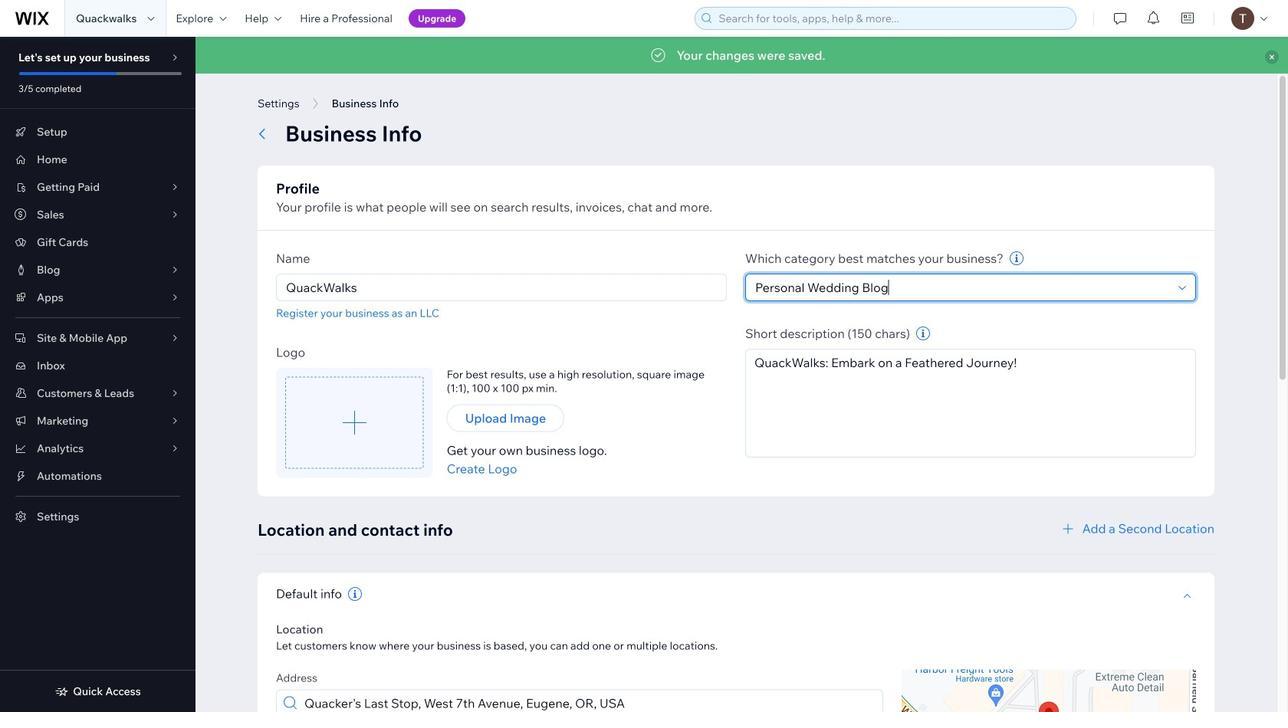 Task type: describe. For each thing, give the bounding box(es) containing it.
Type your business name (e.g., Amy's Shoes) field
[[281, 275, 722, 301]]

Search for tools, apps, help & more... field
[[714, 8, 1072, 29]]

sidebar element
[[0, 37, 196, 712]]

Describe your business here. What makes it great? Use short catchy text to tell people what you do or offer. text field
[[745, 349, 1196, 458]]



Task type: locate. For each thing, give the bounding box(es) containing it.
map region
[[902, 670, 1196, 712]]

Search for your business address field
[[300, 691, 878, 712]]

alert
[[196, 37, 1288, 74], [196, 37, 1288, 74]]

Enter your business or website type field
[[751, 275, 1174, 301]]



Task type: vqa. For each thing, say whether or not it's contained in the screenshot.
Free associated with Social Stream
no



